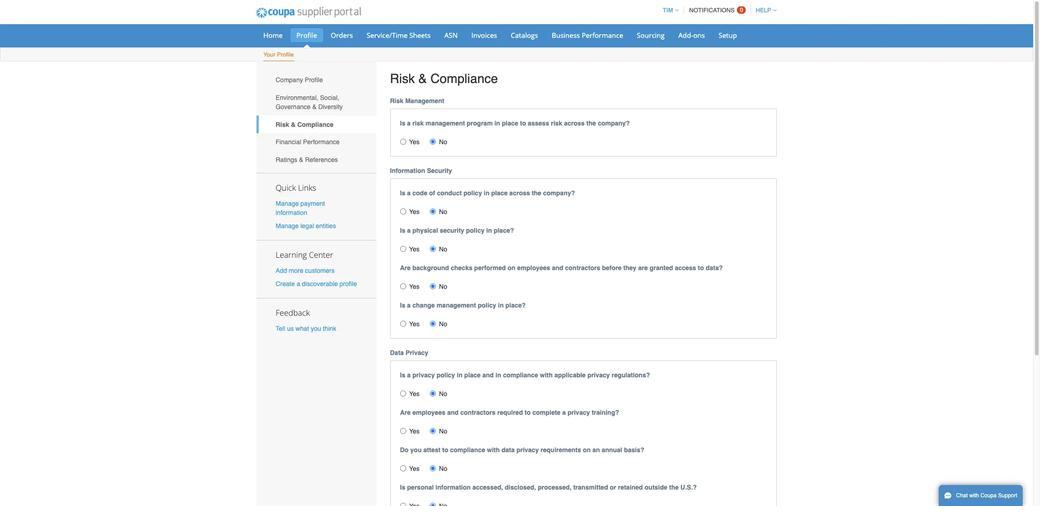 Task type: vqa. For each thing, say whether or not it's contained in the screenshot.
WITH within the button
yes



Task type: locate. For each thing, give the bounding box(es) containing it.
5 yes from the top
[[409, 320, 420, 328]]

center
[[309, 249, 333, 260]]

0 vertical spatial on
[[508, 264, 516, 272]]

1 vertical spatial across
[[510, 189, 530, 197]]

0 horizontal spatial across
[[510, 189, 530, 197]]

1 vertical spatial with
[[487, 447, 500, 454]]

2 horizontal spatial the
[[670, 484, 679, 491]]

is left "code"
[[400, 189, 406, 197]]

your profile link
[[263, 49, 294, 61]]

manage legal entities link
[[276, 222, 336, 230]]

manage left legal
[[276, 222, 299, 230]]

0 vertical spatial manage
[[276, 200, 299, 207]]

your profile
[[264, 51, 294, 58]]

profile for your profile
[[277, 51, 294, 58]]

1 vertical spatial and
[[483, 372, 494, 379]]

company
[[276, 76, 303, 84]]

2 no from the top
[[439, 208, 448, 215]]

1 risk from the left
[[413, 119, 424, 127]]

2 risk from the left
[[551, 119, 563, 127]]

management for policy
[[437, 302, 476, 309]]

profile up environmental, social, governance & diversity link
[[305, 76, 323, 84]]

1 horizontal spatial employees
[[518, 264, 551, 272]]

1 horizontal spatial with
[[540, 372, 553, 379]]

5 no from the top
[[439, 320, 448, 328]]

0 horizontal spatial performance
[[303, 139, 340, 146]]

1 vertical spatial risk & compliance
[[276, 121, 334, 128]]

1 are from the top
[[400, 264, 411, 272]]

0 vertical spatial you
[[311, 325, 321, 333]]

yes for is a physical security policy in place?
[[409, 246, 420, 253]]

contractors left before
[[566, 264, 601, 272]]

8 yes from the top
[[409, 465, 420, 473]]

compliance up required
[[503, 372, 539, 379]]

1 horizontal spatial and
[[483, 372, 494, 379]]

1 vertical spatial you
[[411, 447, 422, 454]]

2 is from the top
[[400, 189, 406, 197]]

manage for manage legal entities
[[276, 222, 299, 230]]

personal
[[407, 484, 434, 491]]

0 vertical spatial information
[[276, 209, 308, 216]]

a for code
[[407, 189, 411, 197]]

with inside button
[[970, 493, 980, 499]]

conduct
[[437, 189, 462, 197]]

profile
[[297, 31, 317, 40], [277, 51, 294, 58], [305, 76, 323, 84]]

0 horizontal spatial employees
[[413, 409, 446, 416]]

access
[[675, 264, 697, 272]]

1 is from the top
[[400, 119, 406, 127]]

0 vertical spatial with
[[540, 372, 553, 379]]

risk up risk management
[[390, 71, 415, 86]]

program
[[467, 119, 493, 127]]

compliance
[[503, 372, 539, 379], [450, 447, 486, 454]]

is left physical
[[400, 227, 406, 234]]

are up do
[[400, 409, 411, 416]]

no for attest
[[439, 465, 448, 473]]

place
[[502, 119, 519, 127], [492, 189, 508, 197], [465, 372, 481, 379]]

privacy right applicable
[[588, 372, 610, 379]]

across
[[565, 119, 585, 127], [510, 189, 530, 197]]

contractors
[[566, 264, 601, 272], [461, 409, 496, 416]]

add-
[[679, 31, 694, 40]]

0 vertical spatial company?
[[598, 119, 630, 127]]

with right chat at the right bottom of the page
[[970, 493, 980, 499]]

compliance inside risk & compliance link
[[298, 121, 334, 128]]

with left applicable
[[540, 372, 553, 379]]

1 vertical spatial are
[[400, 409, 411, 416]]

risk & compliance up financial performance
[[276, 121, 334, 128]]

manage for manage payment information
[[276, 200, 299, 207]]

1 horizontal spatial the
[[587, 119, 597, 127]]

manage inside manage payment information
[[276, 200, 299, 207]]

a for change
[[407, 302, 411, 309]]

0 vertical spatial the
[[587, 119, 597, 127]]

is down risk management
[[400, 119, 406, 127]]

risk right assess
[[551, 119, 563, 127]]

of
[[429, 189, 436, 197]]

risk left management
[[390, 97, 404, 104]]

3 yes from the top
[[409, 246, 420, 253]]

to right required
[[525, 409, 531, 416]]

1 vertical spatial performance
[[303, 139, 340, 146]]

compliance right the attest
[[450, 447, 486, 454]]

performance
[[582, 31, 624, 40], [303, 139, 340, 146]]

1 vertical spatial manage
[[276, 222, 299, 230]]

management
[[406, 97, 445, 104]]

0 horizontal spatial the
[[532, 189, 542, 197]]

risk & compliance up management
[[390, 71, 498, 86]]

on
[[508, 264, 516, 272], [583, 447, 591, 454]]

2 vertical spatial profile
[[305, 76, 323, 84]]

complete
[[533, 409, 561, 416]]

place? for is a physical security policy in place?
[[494, 227, 514, 234]]

are employees and contractors required to complete a privacy training?
[[400, 409, 620, 416]]

setup
[[719, 31, 738, 40]]

do you attest to compliance with data privacy requirements on an annual basis?
[[400, 447, 645, 454]]

with left "data"
[[487, 447, 500, 454]]

1 manage from the top
[[276, 200, 299, 207]]

create a discoverable profile
[[276, 281, 357, 288]]

2 vertical spatial and
[[448, 409, 459, 416]]

place? down performed
[[506, 302, 526, 309]]

a down the data privacy
[[407, 372, 411, 379]]

you right do
[[411, 447, 422, 454]]

are for are employees and contractors required to complete a privacy training?
[[400, 409, 411, 416]]

learning
[[276, 249, 307, 260]]

& inside environmental, social, governance & diversity
[[312, 103, 317, 111]]

to left assess
[[520, 119, 526, 127]]

sourcing
[[637, 31, 665, 40]]

with
[[540, 372, 553, 379], [487, 447, 500, 454], [970, 493, 980, 499]]

0 vertical spatial performance
[[582, 31, 624, 40]]

performance up references
[[303, 139, 340, 146]]

4 yes from the top
[[409, 283, 420, 290]]

& left diversity
[[312, 103, 317, 111]]

1 vertical spatial employees
[[413, 409, 446, 416]]

0 horizontal spatial on
[[508, 264, 516, 272]]

information for personal
[[436, 484, 471, 491]]

performance right business
[[582, 31, 624, 40]]

the
[[587, 119, 597, 127], [532, 189, 542, 197], [670, 484, 679, 491]]

a left "code"
[[407, 189, 411, 197]]

6 no from the top
[[439, 390, 448, 398]]

navigation
[[659, 1, 777, 19]]

to right the attest
[[443, 447, 449, 454]]

no for risk
[[439, 138, 448, 146]]

privacy
[[413, 372, 435, 379], [588, 372, 610, 379], [568, 409, 590, 416], [517, 447, 539, 454]]

1 vertical spatial risk
[[390, 97, 404, 104]]

risk
[[413, 119, 424, 127], [551, 119, 563, 127]]

risk & compliance inside risk & compliance link
[[276, 121, 334, 128]]

0 vertical spatial profile
[[297, 31, 317, 40]]

home link
[[258, 28, 289, 42]]

what
[[296, 325, 309, 333]]

information right "personal"
[[436, 484, 471, 491]]

is for is a code of conduct policy in place across the company?
[[400, 189, 406, 197]]

0 horizontal spatial you
[[311, 325, 321, 333]]

profile right your
[[277, 51, 294, 58]]

management
[[426, 119, 465, 127], [437, 302, 476, 309]]

assess
[[528, 119, 550, 127]]

required
[[498, 409, 523, 416]]

1 horizontal spatial performance
[[582, 31, 624, 40]]

1 horizontal spatial risk
[[551, 119, 563, 127]]

a for discoverable
[[297, 281, 300, 288]]

compliance up financial performance link
[[298, 121, 334, 128]]

you right what
[[311, 325, 321, 333]]

more
[[289, 267, 304, 274]]

0 horizontal spatial compliance
[[298, 121, 334, 128]]

checks
[[451, 264, 473, 272]]

information inside manage payment information
[[276, 209, 308, 216]]

compliance up management
[[431, 71, 498, 86]]

coupa supplier portal image
[[250, 1, 368, 24]]

add-ons
[[679, 31, 706, 40]]

2 vertical spatial with
[[970, 493, 980, 499]]

0 vertical spatial compliance
[[503, 372, 539, 379]]

1 horizontal spatial on
[[583, 447, 591, 454]]

catalogs
[[511, 31, 538, 40]]

financial performance
[[276, 139, 340, 146]]

0 vertical spatial risk & compliance
[[390, 71, 498, 86]]

information up 'manage legal entities' link
[[276, 209, 308, 216]]

1 vertical spatial the
[[532, 189, 542, 197]]

risk & compliance
[[390, 71, 498, 86], [276, 121, 334, 128]]

company?
[[598, 119, 630, 127], [544, 189, 576, 197]]

4 no from the top
[[439, 283, 448, 290]]

risk up "financial"
[[276, 121, 289, 128]]

employees up the attest
[[413, 409, 446, 416]]

place? for is a change management policy in place?
[[506, 302, 526, 309]]

1 yes from the top
[[409, 138, 420, 146]]

6 yes from the top
[[409, 390, 420, 398]]

0 vertical spatial management
[[426, 119, 465, 127]]

0 horizontal spatial contractors
[[461, 409, 496, 416]]

yes for are employees and contractors required to complete a privacy training?
[[409, 428, 420, 435]]

3 no from the top
[[439, 246, 448, 253]]

is for is personal information accessed, disclosed, processed, transmitted or retained outside the u.s.?
[[400, 484, 406, 491]]

and
[[552, 264, 564, 272], [483, 372, 494, 379], [448, 409, 459, 416]]

manage down quick
[[276, 200, 299, 207]]

entities
[[316, 222, 336, 230]]

chat
[[957, 493, 969, 499]]

is for is a privacy policy in place and in compliance with applicable privacy regulations?
[[400, 372, 406, 379]]

code
[[413, 189, 428, 197]]

help
[[756, 7, 772, 14]]

1 horizontal spatial contractors
[[566, 264, 601, 272]]

a left change
[[407, 302, 411, 309]]

privacy
[[406, 349, 429, 357]]

profile down coupa supplier portal image
[[297, 31, 317, 40]]

2 are from the top
[[400, 409, 411, 416]]

you
[[311, 325, 321, 333], [411, 447, 422, 454]]

0 vertical spatial are
[[400, 264, 411, 272]]

1 vertical spatial management
[[437, 302, 476, 309]]

on left an
[[583, 447, 591, 454]]

a left physical
[[407, 227, 411, 234]]

1 vertical spatial profile
[[277, 51, 294, 58]]

performance for business performance
[[582, 31, 624, 40]]

are left background
[[400, 264, 411, 272]]

yes for is a code of conduct policy in place across the company?
[[409, 208, 420, 215]]

ons
[[694, 31, 706, 40]]

information for payment
[[276, 209, 308, 216]]

yes for do you attest to compliance with data privacy requirements on an annual basis?
[[409, 465, 420, 473]]

risk
[[390, 71, 415, 86], [390, 97, 404, 104], [276, 121, 289, 128]]

1 vertical spatial place
[[492, 189, 508, 197]]

2 yes from the top
[[409, 208, 420, 215]]

help link
[[752, 7, 777, 14]]

contractors left required
[[461, 409, 496, 416]]

2 vertical spatial the
[[670, 484, 679, 491]]

compliance
[[431, 71, 498, 86], [298, 121, 334, 128]]

and for in
[[483, 372, 494, 379]]

1 horizontal spatial compliance
[[431, 71, 498, 86]]

asn link
[[439, 28, 464, 42]]

1 no from the top
[[439, 138, 448, 146]]

risk down risk management
[[413, 119, 424, 127]]

to left data?
[[698, 264, 705, 272]]

0 vertical spatial across
[[565, 119, 585, 127]]

1 vertical spatial compliance
[[298, 121, 334, 128]]

place? up performed
[[494, 227, 514, 234]]

invoices link
[[466, 28, 503, 42]]

0 horizontal spatial and
[[448, 409, 459, 416]]

a for physical
[[407, 227, 411, 234]]

2 horizontal spatial and
[[552, 264, 564, 272]]

0 horizontal spatial compliance
[[450, 447, 486, 454]]

is left change
[[400, 302, 406, 309]]

management down management
[[426, 119, 465, 127]]

0 horizontal spatial risk & compliance
[[276, 121, 334, 128]]

1 vertical spatial information
[[436, 484, 471, 491]]

7 no from the top
[[439, 428, 448, 435]]

is
[[400, 119, 406, 127], [400, 189, 406, 197], [400, 227, 406, 234], [400, 302, 406, 309], [400, 372, 406, 379], [400, 484, 406, 491]]

0 horizontal spatial risk
[[413, 119, 424, 127]]

7 yes from the top
[[409, 428, 420, 435]]

business performance
[[552, 31, 624, 40]]

0 horizontal spatial company?
[[544, 189, 576, 197]]

1 vertical spatial compliance
[[450, 447, 486, 454]]

6 is from the top
[[400, 484, 406, 491]]

0 horizontal spatial information
[[276, 209, 308, 216]]

3 is from the top
[[400, 227, 406, 234]]

a right the create
[[297, 281, 300, 288]]

ratings
[[276, 156, 298, 163]]

is left "personal"
[[400, 484, 406, 491]]

on right performed
[[508, 264, 516, 272]]

a down risk management
[[407, 119, 411, 127]]

None radio
[[430, 139, 436, 145], [400, 209, 406, 214], [400, 246, 406, 252], [430, 283, 436, 289], [400, 391, 406, 397], [430, 391, 436, 397], [430, 428, 436, 434], [400, 466, 406, 472], [430, 466, 436, 472], [400, 503, 406, 507], [430, 503, 436, 507], [430, 139, 436, 145], [400, 209, 406, 214], [400, 246, 406, 252], [430, 283, 436, 289], [400, 391, 406, 397], [430, 391, 436, 397], [430, 428, 436, 434], [400, 466, 406, 472], [430, 466, 436, 472], [400, 503, 406, 507], [430, 503, 436, 507]]

yes
[[409, 138, 420, 146], [409, 208, 420, 215], [409, 246, 420, 253], [409, 283, 420, 290], [409, 320, 420, 328], [409, 390, 420, 398], [409, 428, 420, 435], [409, 465, 420, 473]]

manage payment information link
[[276, 200, 325, 216]]

1 vertical spatial company?
[[544, 189, 576, 197]]

0 vertical spatial place?
[[494, 227, 514, 234]]

annual
[[602, 447, 623, 454]]

privacy right "data"
[[517, 447, 539, 454]]

employees right performed
[[518, 264, 551, 272]]

4 is from the top
[[400, 302, 406, 309]]

a for privacy
[[407, 372, 411, 379]]

1 horizontal spatial information
[[436, 484, 471, 491]]

1 vertical spatial place?
[[506, 302, 526, 309]]

& down governance in the left of the page
[[291, 121, 296, 128]]

1 horizontal spatial risk & compliance
[[390, 71, 498, 86]]

tell
[[276, 325, 285, 333]]

notifications
[[690, 7, 735, 14]]

you inside button
[[311, 325, 321, 333]]

no for code
[[439, 208, 448, 215]]

None radio
[[400, 139, 406, 145], [430, 209, 436, 214], [430, 246, 436, 252], [400, 283, 406, 289], [400, 321, 406, 327], [430, 321, 436, 327], [400, 428, 406, 434], [400, 139, 406, 145], [430, 209, 436, 214], [430, 246, 436, 252], [400, 283, 406, 289], [400, 321, 406, 327], [430, 321, 436, 327], [400, 428, 406, 434]]

& up management
[[419, 71, 427, 86]]

management right change
[[437, 302, 476, 309]]

0 vertical spatial and
[[552, 264, 564, 272]]

profile link
[[291, 28, 323, 42]]

manage legal entities
[[276, 222, 336, 230]]

0 vertical spatial employees
[[518, 264, 551, 272]]

8 no from the top
[[439, 465, 448, 473]]

2 manage from the top
[[276, 222, 299, 230]]

security
[[427, 167, 452, 174]]

accessed,
[[473, 484, 503, 491]]

is down data
[[400, 372, 406, 379]]

2 horizontal spatial with
[[970, 493, 980, 499]]

5 is from the top
[[400, 372, 406, 379]]



Task type: describe. For each thing, give the bounding box(es) containing it.
references
[[305, 156, 338, 163]]

outside
[[645, 484, 668, 491]]

no for checks
[[439, 283, 448, 290]]

2 vertical spatial risk
[[276, 121, 289, 128]]

change
[[413, 302, 435, 309]]

1 horizontal spatial across
[[565, 119, 585, 127]]

legal
[[301, 222, 314, 230]]

learning center
[[276, 249, 333, 260]]

create a discoverable profile link
[[276, 281, 357, 288]]

us
[[287, 325, 294, 333]]

processed,
[[538, 484, 572, 491]]

invoices
[[472, 31, 498, 40]]

0 vertical spatial contractors
[[566, 264, 601, 272]]

or
[[610, 484, 617, 491]]

no for and
[[439, 428, 448, 435]]

attest
[[424, 447, 441, 454]]

disclosed,
[[505, 484, 536, 491]]

privacy left 'training?'
[[568, 409, 590, 416]]

background
[[413, 264, 449, 272]]

1 vertical spatial on
[[583, 447, 591, 454]]

add
[[276, 267, 287, 274]]

0 horizontal spatial with
[[487, 447, 500, 454]]

service/time sheets link
[[361, 28, 437, 42]]

ratings & references
[[276, 156, 338, 163]]

tell us what you think
[[276, 325, 337, 333]]

business performance link
[[546, 28, 630, 42]]

an
[[593, 447, 600, 454]]

add-ons link
[[673, 28, 711, 42]]

no for change
[[439, 320, 448, 328]]

information
[[390, 167, 425, 174]]

0 vertical spatial place
[[502, 119, 519, 127]]

management for program
[[426, 119, 465, 127]]

regulations?
[[612, 372, 651, 379]]

retained
[[619, 484, 643, 491]]

home
[[264, 31, 283, 40]]

ratings & references link
[[257, 151, 377, 169]]

are for are background checks performed on employees and contractors before they are granted access to data?
[[400, 264, 411, 272]]

feedback
[[276, 308, 310, 318]]

financial performance link
[[257, 133, 377, 151]]

data
[[390, 349, 404, 357]]

your
[[264, 51, 276, 58]]

1 vertical spatial contractors
[[461, 409, 496, 416]]

profile for company profile
[[305, 76, 323, 84]]

is a physical security policy in place?
[[400, 227, 514, 234]]

environmental, social, governance & diversity link
[[257, 89, 377, 116]]

risk & compliance link
[[257, 116, 377, 133]]

before
[[603, 264, 622, 272]]

links
[[298, 182, 316, 193]]

is for is a risk management program in place to assess risk across the company?
[[400, 119, 406, 127]]

transmitted
[[574, 484, 609, 491]]

privacy down privacy
[[413, 372, 435, 379]]

information security
[[390, 167, 452, 174]]

training?
[[592, 409, 620, 416]]

orders
[[331, 31, 353, 40]]

0 vertical spatial compliance
[[431, 71, 498, 86]]

orders link
[[325, 28, 359, 42]]

service/time
[[367, 31, 408, 40]]

do
[[400, 447, 409, 454]]

data?
[[706, 264, 723, 272]]

no for physical
[[439, 246, 448, 253]]

coupa
[[981, 493, 998, 499]]

sheets
[[410, 31, 431, 40]]

profile
[[340, 281, 357, 288]]

security
[[440, 227, 465, 234]]

quick
[[276, 182, 296, 193]]

financial
[[276, 139, 301, 146]]

no for privacy
[[439, 390, 448, 398]]

company profile
[[276, 76, 323, 84]]

performed
[[475, 264, 506, 272]]

and for contractors
[[552, 264, 564, 272]]

chat with coupa support
[[957, 493, 1018, 499]]

sourcing link
[[631, 28, 671, 42]]

payment
[[301, 200, 325, 207]]

company profile link
[[257, 71, 377, 89]]

is for is a physical security policy in place?
[[400, 227, 406, 234]]

performance for financial performance
[[303, 139, 340, 146]]

are background checks performed on employees and contractors before they are granted access to data?
[[400, 264, 723, 272]]

0 vertical spatial risk
[[390, 71, 415, 86]]

discoverable
[[302, 281, 338, 288]]

is for is a change management policy in place?
[[400, 302, 406, 309]]

yes for is a privacy policy in place and in compliance with applicable privacy regulations?
[[409, 390, 420, 398]]

data privacy
[[390, 349, 429, 357]]

tell us what you think button
[[276, 324, 337, 334]]

add more customers link
[[276, 267, 335, 274]]

social,
[[320, 94, 339, 101]]

business
[[552, 31, 580, 40]]

customers
[[305, 267, 335, 274]]

a for risk
[[407, 119, 411, 127]]

notifications 0
[[690, 6, 744, 14]]

yes for is a change management policy in place?
[[409, 320, 420, 328]]

requirements
[[541, 447, 582, 454]]

is a code of conduct policy in place across the company?
[[400, 189, 576, 197]]

2 vertical spatial place
[[465, 372, 481, 379]]

is a privacy policy in place and in compliance with applicable privacy regulations?
[[400, 372, 651, 379]]

& right ratings
[[299, 156, 304, 163]]

asn
[[445, 31, 458, 40]]

create
[[276, 281, 295, 288]]

tim
[[663, 7, 674, 14]]

1 horizontal spatial company?
[[598, 119, 630, 127]]

physical
[[413, 227, 438, 234]]

a right complete
[[563, 409, 566, 416]]

navigation containing notifications 0
[[659, 1, 777, 19]]

manage payment information
[[276, 200, 325, 216]]

is personal information accessed, disclosed, processed, transmitted or retained outside the u.s.?
[[400, 484, 697, 491]]

1 horizontal spatial compliance
[[503, 372, 539, 379]]

setup link
[[713, 28, 744, 42]]

0
[[741, 6, 744, 13]]

1 horizontal spatial you
[[411, 447, 422, 454]]

yes for is a risk management program in place to assess risk across the company?
[[409, 138, 420, 146]]

service/time sheets
[[367, 31, 431, 40]]

yes for are background checks performed on employees and contractors before they are granted access to data?
[[409, 283, 420, 290]]

diversity
[[319, 103, 343, 111]]

is a risk management program in place to assess risk across the company?
[[400, 119, 630, 127]]

data
[[502, 447, 515, 454]]

they
[[624, 264, 637, 272]]



